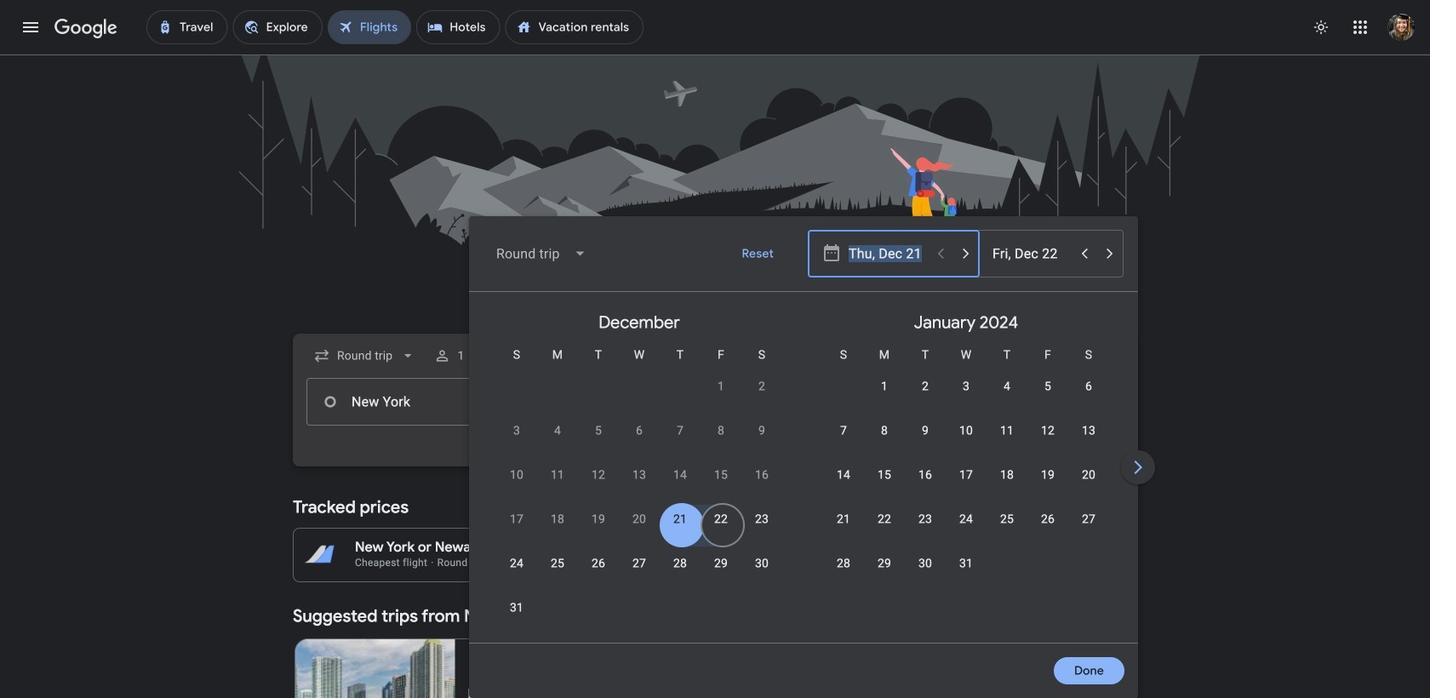 Task type: locate. For each thing, give the bounding box(es) containing it.
sun, dec 3 element
[[513, 422, 520, 439]]

tue, dec 12 element
[[592, 467, 605, 484]]

thu, dec 7 element
[[677, 422, 684, 439]]

thu, jan 4 element
[[1004, 378, 1011, 395]]

3 row group from the left
[[1130, 299, 1430, 636]]

frontier image
[[469, 689, 482, 698]]

2 row group from the left
[[803, 299, 1130, 636]]

row up sat, dec 9 element on the right bottom of the page
[[701, 364, 782, 419]]

tue, jan 30 element
[[919, 555, 932, 572]]

grid
[[476, 299, 1430, 653]]

mon, dec 25 element
[[551, 555, 564, 572]]

wed, jan 24 element
[[959, 511, 973, 528]]

row up the wed, dec 27 element
[[496, 503, 782, 552]]

thu, dec 14 element
[[673, 467, 687, 484]]

Departure text field
[[849, 231, 927, 277], [848, 379, 926, 425]]

sun, jan 28 element
[[837, 555, 851, 572]]

Return text field
[[992, 379, 1070, 425]]

None text field
[[306, 378, 547, 426]]

sat, jan 13 element
[[1082, 422, 1096, 439]]

wed, jan 3 element
[[963, 378, 970, 395]]

mon, dec 4 element
[[554, 422, 561, 439]]

sat, dec 30 element
[[755, 555, 769, 572]]

wed, dec 27 element
[[632, 555, 646, 572]]

sat, jan 27 element
[[1082, 511, 1096, 528]]

row up the wed, jan 24 element
[[823, 459, 1109, 507]]

fri, dec 8 element
[[718, 422, 725, 439]]

Return text field
[[993, 231, 1071, 277]]

mon, jan 1 element
[[881, 378, 888, 395]]

None field
[[483, 233, 601, 274], [306, 341, 423, 371], [483, 233, 601, 274], [306, 341, 423, 371]]

row up wed, dec 13 element at the left bottom of the page
[[496, 415, 782, 463]]

sat, dec 9 element
[[759, 422, 765, 439]]

mon, jan 22 element
[[878, 511, 891, 528]]

row group
[[476, 299, 803, 640], [803, 299, 1130, 636], [1130, 299, 1430, 636]]

fri, jan 26 element
[[1041, 511, 1055, 528]]

wed, dec 20 element
[[632, 511, 646, 528]]

sun, dec 17 element
[[510, 511, 524, 528]]

none text field inside flight search box
[[306, 378, 547, 426]]

1 row group from the left
[[476, 299, 803, 640]]

88 US dollars text field
[[674, 538, 697, 556]]

sun, dec 24 element
[[510, 555, 524, 572]]

sat, dec 23 element
[[755, 511, 769, 528]]

next image
[[1118, 447, 1159, 488]]

fri, dec 15 element
[[714, 467, 728, 484]]

sun, jan 14 element
[[837, 467, 851, 484]]

change appearance image
[[1301, 7, 1342, 48]]

row down wed, dec 20 'element'
[[496, 547, 782, 596]]

row up wed, dec 20 'element'
[[496, 459, 782, 507]]

sat, jan 6 element
[[1085, 378, 1092, 395]]

row
[[701, 364, 782, 419], [864, 364, 1109, 419], [496, 415, 782, 463], [823, 415, 1109, 463], [496, 459, 782, 507], [823, 459, 1109, 507], [496, 503, 782, 552], [823, 503, 1109, 552], [496, 547, 782, 596], [823, 547, 987, 596]]

tue, dec 26 element
[[592, 555, 605, 572]]

wed, jan 10 element
[[959, 422, 973, 439]]

sun, jan 21 element
[[837, 511, 851, 528]]

sun, dec 10 element
[[510, 467, 524, 484]]

Flight search field
[[279, 216, 1430, 698]]

thu, jan 18 element
[[1000, 467, 1014, 484]]

fri, jan 19 element
[[1041, 467, 1055, 484]]



Task type: vqa. For each thing, say whether or not it's contained in the screenshot.
LAYERS
no



Task type: describe. For each thing, give the bounding box(es) containing it.
sat, dec 2 element
[[759, 378, 765, 395]]

tue, jan 9 element
[[922, 422, 929, 439]]

fri, dec 22, return date. element
[[714, 511, 728, 528]]

tracked prices region
[[293, 487, 1137, 582]]

sat, jan 20 element
[[1082, 467, 1096, 484]]

thu, jan 25 element
[[1000, 511, 1014, 528]]

fri, jan 12 element
[[1041, 422, 1055, 439]]

sun, jan 7 element
[[840, 422, 847, 439]]

mon, dec 11 element
[[551, 467, 564, 484]]

row down mon, jan 22 element
[[823, 547, 987, 596]]

mon, jan 8 element
[[881, 422, 888, 439]]

thu, dec 28 element
[[673, 555, 687, 572]]

wed, jan 31 element
[[959, 555, 973, 572]]

main menu image
[[20, 17, 41, 37]]

mon, jan 15 element
[[878, 467, 891, 484]]

tue, jan 16 element
[[919, 467, 932, 484]]

suggested trips from new york region
[[293, 596, 1137, 698]]

fri, dec 1 element
[[718, 378, 725, 395]]

grid inside flight search box
[[476, 299, 1430, 653]]

sat, dec 16 element
[[755, 467, 769, 484]]

sun, dec 31 element
[[510, 599, 524, 616]]

fri, jan 5 element
[[1045, 378, 1051, 395]]

mon, dec 18 element
[[551, 511, 564, 528]]

thu, jan 11 element
[[1000, 422, 1014, 439]]

fri, dec 29 element
[[714, 555, 728, 572]]

row up wed, jan 17 element
[[823, 415, 1109, 463]]

mon, jan 29 element
[[878, 555, 891, 572]]

row up wed, jan 10 element
[[864, 364, 1109, 419]]

wed, jan 17 element
[[959, 467, 973, 484]]

tue, dec 19 element
[[592, 511, 605, 528]]

tue, jan 23 element
[[919, 511, 932, 528]]

wed, dec 13 element
[[632, 467, 646, 484]]

1 vertical spatial departure text field
[[848, 379, 926, 425]]

tue, jan 2 element
[[922, 378, 929, 395]]

wed, dec 6 element
[[636, 422, 643, 439]]

0 vertical spatial departure text field
[[849, 231, 927, 277]]

row up wed, jan 31 element in the bottom right of the page
[[823, 503, 1109, 552]]

thu, dec 21, departure date. element
[[673, 511, 687, 528]]

tue, dec 5 element
[[595, 422, 602, 439]]



